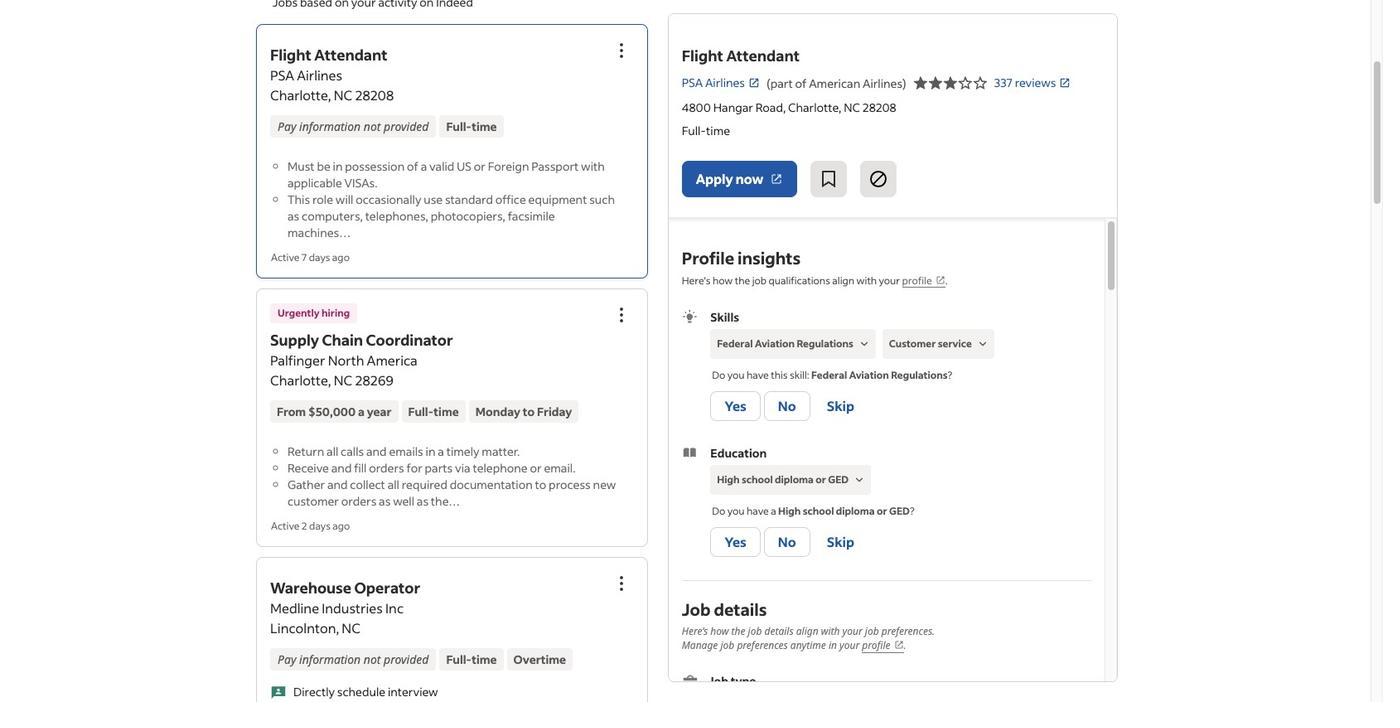 Task type: vqa. For each thing, say whether or not it's contained in the screenshot.
role
yes



Task type: describe. For each thing, give the bounding box(es) containing it.
active for receive and fill orders for parts via telephone or email.
[[271, 520, 300, 532]]

as inside must be in possession of a valid us or foreign passport with applicable visas. this role will occasionally use standard office equipment such as computers, telephones, photocopiers, facsimile machines…
[[288, 208, 300, 224]]

apply
[[696, 170, 733, 187]]

must be in possession of a valid us or foreign passport with applicable visas. this role will occasionally use standard office equipment such as computers, telephones, photocopiers, facsimile machines…
[[288, 158, 615, 240]]

do you have a high school diploma or ged ?
[[712, 505, 915, 517]]

7
[[302, 251, 307, 264]]

full- for psa airlines
[[446, 119, 472, 134]]

job actions for warehouse operator is collapsed image
[[612, 574, 632, 594]]

attendant for flight attendant psa airlines charlotte, nc 28208
[[314, 45, 388, 65]]

fill
[[354, 460, 367, 476]]

skip for skills
[[827, 397, 855, 415]]

pay for warehouse operator
[[278, 652, 296, 667]]

america
[[367, 352, 418, 369]]

job right the manage
[[721, 638, 735, 652]]

chain
[[322, 330, 363, 350]]

4800 hangar road, charlotte, nc 28208
[[682, 99, 897, 115]]

1 vertical spatial orders
[[341, 493, 377, 509]]

timely
[[447, 444, 480, 459]]

schedule
[[337, 684, 386, 700]]

not for attendant
[[364, 119, 381, 134]]

palfinger
[[270, 352, 325, 369]]

via
[[455, 460, 471, 476]]

profile
[[682, 247, 735, 269]]

1 vertical spatial school
[[803, 505, 834, 517]]

road,
[[756, 99, 786, 115]]

2 horizontal spatial in
[[829, 638, 837, 652]]

days for receive and fill orders for parts via telephone or email.
[[309, 520, 331, 532]]

hangar
[[714, 99, 754, 115]]

1 horizontal spatial as
[[379, 493, 391, 509]]

manage job preferences anytime in your
[[682, 638, 862, 652]]

pay information not provided for operator
[[278, 652, 429, 667]]

high inside button
[[717, 473, 740, 486]]

friday
[[537, 404, 572, 420]]

receive
[[288, 460, 329, 476]]

high school diploma or ged
[[717, 473, 849, 486]]

airlines inside flight attendant psa airlines charlotte, nc 28208
[[297, 66, 343, 84]]

skill:
[[790, 369, 810, 381]]

not interested image
[[869, 169, 889, 189]]

1 horizontal spatial ged
[[890, 505, 910, 517]]

aviation inside federal aviation regulations button
[[755, 337, 795, 350]]

reviews
[[1015, 75, 1057, 91]]

no for skills
[[778, 397, 797, 415]]

nc down (part of american airlines)
[[844, 99, 860, 115]]

yes for skills
[[725, 397, 747, 415]]

you for education
[[728, 505, 745, 517]]

north
[[328, 352, 364, 369]]

monday
[[476, 404, 521, 420]]

or inside must be in possession of a valid us or foreign passport with applicable visas. this role will occasionally use standard office equipment such as computers, telephones, photocopiers, facsimile machines…
[[474, 158, 486, 174]]

office
[[496, 192, 526, 207]]

active 2 days ago
[[271, 520, 350, 532]]

standard
[[445, 192, 493, 207]]

full-time down 4800
[[682, 123, 731, 138]]

regulations inside button
[[797, 337, 854, 350]]

for
[[407, 460, 423, 476]]

missing qualification image
[[976, 337, 991, 352]]

this
[[288, 192, 310, 207]]

occasionally
[[356, 192, 422, 207]]

palfinger north america charlotte, nc 28269
[[270, 352, 418, 389]]

computers,
[[302, 208, 363, 224]]

attendant for flight attendant
[[727, 46, 800, 65]]

ago for receive and fill orders for parts via telephone or email.
[[333, 520, 350, 532]]

job down insights
[[753, 274, 767, 287]]

collect
[[350, 477, 385, 492]]

. for here's how the job details align with your job preferences.
[[904, 638, 907, 652]]

. for profile insights
[[946, 274, 948, 287]]

charlotte, for palfinger north america charlotte, nc 28269
[[270, 371, 331, 389]]

federal aviation regulations button
[[711, 329, 876, 359]]

anytime
[[791, 638, 826, 652]]

0 vertical spatial and
[[366, 444, 387, 459]]

with inside must be in possession of a valid us or foreign passport with applicable visas. this role will occasionally use standard office equipment such as computers, telephones, photocopiers, facsimile machines…
[[581, 158, 605, 174]]

from $50,000 a year
[[277, 404, 392, 420]]

not for operator
[[364, 652, 381, 667]]

operator
[[354, 578, 420, 598]]

1 horizontal spatial regulations
[[891, 369, 948, 381]]

full-time for psa airlines
[[446, 119, 497, 134]]

medline
[[270, 599, 319, 617]]

a down high school diploma or ged
[[771, 505, 777, 517]]

urgently
[[278, 307, 320, 319]]

diploma inside button
[[775, 473, 814, 486]]

job type
[[709, 673, 756, 689]]

this
[[771, 369, 788, 381]]

of inside must be in possession of a valid us or foreign passport with applicable visas. this role will occasionally use standard office equipment such as computers, telephones, photocopiers, facsimile machines…
[[407, 158, 419, 174]]

school inside high school diploma or ged button
[[742, 473, 773, 486]]

year
[[367, 404, 392, 420]]

such
[[590, 192, 615, 207]]

a inside must be in possession of a valid us or foreign passport with applicable visas. this role will occasionally use standard office equipment such as computers, telephones, photocopiers, facsimile machines…
[[421, 158, 427, 174]]

a left year
[[358, 404, 365, 420]]

do you have this skill: federal aviation regulations ?
[[712, 369, 953, 381]]

will
[[336, 192, 354, 207]]

3 out of 5 stars image
[[913, 73, 988, 93]]

high school diploma or ged button
[[711, 465, 871, 495]]

lincolnton,
[[270, 619, 339, 637]]

provided for attendant
[[384, 119, 429, 134]]

full-time for medline industries inc
[[446, 652, 497, 667]]

or inside button
[[816, 473, 827, 486]]

urgently hiring
[[278, 307, 350, 319]]

do for education
[[712, 505, 726, 517]]

us
[[457, 158, 472, 174]]

yes button for skills
[[711, 391, 761, 421]]

0 vertical spatial to
[[523, 404, 535, 420]]

28208 inside flight attendant psa airlines charlotte, nc 28208
[[355, 86, 394, 104]]

337 reviews link
[[995, 75, 1072, 91]]

applicable
[[288, 175, 342, 191]]

customer
[[889, 337, 936, 350]]

psa airlines
[[682, 75, 745, 91]]

your for here's how the job qualifications align with your
[[879, 274, 901, 287]]

nc inside the palfinger north america charlotte, nc 28269
[[334, 371, 353, 389]]

0 vertical spatial all
[[327, 444, 339, 459]]

job for job details
[[682, 599, 711, 620]]

you for skills
[[728, 369, 745, 381]]

2 horizontal spatial as
[[417, 493, 429, 509]]

hiring
[[322, 307, 350, 319]]

1 horizontal spatial 28208
[[863, 99, 897, 115]]

matter.
[[482, 444, 520, 459]]

email.
[[544, 460, 576, 476]]

preferences
[[737, 638, 788, 652]]

profile for profile insights
[[903, 274, 932, 287]]

align for qualifications
[[833, 274, 855, 287]]

be
[[317, 158, 331, 174]]

information for warehouse
[[299, 652, 361, 667]]

type
[[731, 673, 756, 689]]

active for this role will occasionally use standard office equipment such as computers, telephones, photocopiers, facsimile machines…
[[271, 251, 300, 264]]

ged inside high school diploma or ged button
[[828, 473, 849, 486]]

qualifications
[[769, 274, 831, 287]]

1 horizontal spatial aviation
[[850, 369, 889, 381]]

possession
[[345, 158, 405, 174]]

photocopiers,
[[431, 208, 506, 224]]

1 horizontal spatial psa
[[682, 75, 703, 91]]

missing qualification image for federal aviation regulations
[[857, 337, 872, 352]]

interview
[[388, 684, 438, 700]]

machines…
[[288, 225, 351, 240]]

passport
[[532, 158, 579, 174]]

telephones,
[[365, 208, 429, 224]]

full- down 4800
[[682, 123, 706, 138]]

1 vertical spatial and
[[331, 460, 352, 476]]

warehouse operator button
[[270, 578, 420, 598]]

role
[[312, 192, 333, 207]]



Task type: locate. For each thing, give the bounding box(es) containing it.
supply chain coordinator
[[270, 330, 453, 350]]

overtime
[[514, 652, 566, 667]]

do down education on the right bottom of the page
[[712, 505, 726, 517]]

charlotte,
[[270, 86, 331, 104], [789, 99, 842, 115], [270, 371, 331, 389]]

time
[[472, 119, 497, 134], [706, 123, 731, 138], [434, 404, 459, 420], [472, 652, 497, 667]]

1 vertical spatial all
[[388, 477, 400, 492]]

2 yes button from the top
[[711, 527, 761, 557]]

details up the preferences
[[714, 599, 767, 620]]

nc inside warehouse operator medline industries inc lincolnton, nc
[[342, 619, 361, 637]]

0 horizontal spatial regulations
[[797, 337, 854, 350]]

no down "this"
[[778, 397, 797, 415]]

warehouse operator medline industries inc lincolnton, nc
[[270, 578, 420, 637]]

profile link for profile insights
[[903, 274, 946, 288]]

$50,000
[[308, 404, 356, 420]]

no button for education
[[764, 527, 811, 557]]

0 vertical spatial of
[[795, 75, 807, 91]]

1 vertical spatial not
[[364, 652, 381, 667]]

a up parts
[[438, 444, 444, 459]]

profile link for here's how the job details align with your job preferences.
[[862, 638, 904, 653]]

0 horizontal spatial federal
[[717, 337, 753, 350]]

0 vertical spatial .
[[946, 274, 948, 287]]

new
[[593, 477, 616, 492]]

0 horizontal spatial profile
[[862, 638, 891, 652]]

1 vertical spatial provided
[[384, 652, 429, 667]]

to inside return all calls and emails in a timely matter. receive and fill orders for parts via telephone or email. gather and collect all required documentation to process new customer orders as well as the…
[[535, 477, 547, 492]]

active left 2
[[271, 520, 300, 532]]

0 vertical spatial aviation
[[755, 337, 795, 350]]

skip button for education
[[814, 527, 868, 557]]

service
[[938, 337, 972, 350]]

telephone
[[473, 460, 528, 476]]

28208
[[355, 86, 394, 104], [863, 99, 897, 115]]

how for here's how the job details align with your job preferences.
[[711, 624, 729, 638]]

nc down north
[[334, 371, 353, 389]]

full-time up the emails
[[408, 404, 459, 420]]

psa
[[270, 66, 294, 84], [682, 75, 703, 91]]

full- for palfinger north america
[[408, 404, 434, 420]]

1 horizontal spatial high
[[779, 505, 801, 517]]

1 vertical spatial in
[[426, 444, 436, 459]]

1 vertical spatial skip button
[[814, 527, 868, 557]]

1 vertical spatial align
[[797, 624, 819, 638]]

0 horizontal spatial ?
[[910, 505, 915, 517]]

customer
[[288, 493, 339, 509]]

a
[[421, 158, 427, 174], [358, 404, 365, 420], [438, 444, 444, 459], [771, 505, 777, 517]]

2 no button from the top
[[764, 527, 811, 557]]

all left calls
[[327, 444, 339, 459]]

1 no from the top
[[778, 397, 797, 415]]

do for skills
[[712, 369, 726, 381]]

gather
[[288, 477, 325, 492]]

provided
[[384, 119, 429, 134], [384, 652, 429, 667]]

skip down the do you have this skill: federal aviation regulations ?
[[827, 397, 855, 415]]

your for here's how the job details align with your job preferences.
[[843, 624, 863, 638]]

warehouse
[[270, 578, 351, 598]]

yes up job details
[[725, 533, 747, 551]]

0 horizontal spatial of
[[407, 158, 419, 174]]

flight attendant psa airlines charlotte, nc 28208
[[270, 45, 394, 104]]

the for qualifications
[[735, 274, 751, 287]]

0 horizontal spatial .
[[904, 638, 907, 652]]

0 horizontal spatial airlines
[[297, 66, 343, 84]]

1 horizontal spatial diploma
[[836, 505, 875, 517]]

of left valid in the left of the page
[[407, 158, 419, 174]]

diploma
[[775, 473, 814, 486], [836, 505, 875, 517]]

nc down flight attendant button
[[334, 86, 353, 104]]

no button down "this"
[[764, 391, 811, 421]]

2 pay information not provided from the top
[[278, 652, 429, 667]]

details down job details
[[765, 624, 794, 638]]

ago down machines…
[[332, 251, 350, 264]]

missing qualification image up the do you have this skill: federal aviation regulations ?
[[857, 337, 872, 352]]

aviation up "this"
[[755, 337, 795, 350]]

profile link up the customer service
[[903, 274, 946, 288]]

in inside return all calls and emails in a timely matter. receive and fill orders for parts via telephone or email. gather and collect all required documentation to process new customer orders as well as the…
[[426, 444, 436, 459]]

job actions for supply chain coordinator is collapsed image
[[612, 305, 632, 325]]

job left preferences.
[[865, 624, 879, 638]]

airlines)
[[863, 75, 907, 91]]

1 vertical spatial profile link
[[862, 638, 904, 653]]

in right be
[[333, 158, 343, 174]]

insights
[[738, 247, 801, 269]]

1 vertical spatial ged
[[890, 505, 910, 517]]

yes for education
[[725, 533, 747, 551]]

1 yes button from the top
[[711, 391, 761, 421]]

align for details
[[797, 624, 819, 638]]

nc down industries
[[342, 619, 361, 637]]

aviation down 'customer'
[[850, 369, 889, 381]]

0 vertical spatial provided
[[384, 119, 429, 134]]

.
[[946, 274, 948, 287], [904, 638, 907, 652]]

full- for medline industries inc
[[446, 652, 472, 667]]

time down hangar
[[706, 123, 731, 138]]

0 vertical spatial job
[[682, 599, 711, 620]]

align
[[833, 274, 855, 287], [797, 624, 819, 638]]

process
[[549, 477, 591, 492]]

1 vertical spatial profile
[[862, 638, 891, 652]]

calls
[[341, 444, 364, 459]]

1 you from the top
[[728, 369, 745, 381]]

pay down the lincolnton,
[[278, 652, 296, 667]]

0 horizontal spatial ged
[[828, 473, 849, 486]]

facsimile
[[508, 208, 555, 224]]

attendant inside flight attendant psa airlines charlotte, nc 28208
[[314, 45, 388, 65]]

pay for flight attendant
[[278, 119, 296, 134]]

1 here's from the top
[[682, 274, 711, 287]]

pay information not provided for attendant
[[278, 119, 429, 134]]

0 vertical spatial high
[[717, 473, 740, 486]]

american
[[809, 75, 861, 91]]

1 horizontal spatial all
[[388, 477, 400, 492]]

a inside return all calls and emails in a timely matter. receive and fill orders for parts via telephone or email. gather and collect all required documentation to process new customer orders as well as the…
[[438, 444, 444, 459]]

days
[[309, 251, 330, 264], [309, 520, 331, 532]]

0 vertical spatial align
[[833, 274, 855, 287]]

the…
[[431, 493, 460, 509]]

high down high school diploma or ged button
[[779, 505, 801, 517]]

0 vertical spatial diploma
[[775, 473, 814, 486]]

yes button for education
[[711, 527, 761, 557]]

valid
[[430, 158, 455, 174]]

information for flight
[[299, 119, 361, 134]]

visas.
[[344, 175, 378, 191]]

0 vertical spatial with
[[581, 158, 605, 174]]

manage
[[682, 638, 718, 652]]

psa inside flight attendant psa airlines charlotte, nc 28208
[[270, 66, 294, 84]]

skip button down do you have a high school diploma or ged ?
[[814, 527, 868, 557]]

how
[[713, 274, 733, 287], [711, 624, 729, 638]]

here's how the job details align with your job preferences.
[[682, 624, 935, 638]]

not up possession
[[364, 119, 381, 134]]

missing qualification image
[[857, 337, 872, 352], [852, 473, 867, 488]]

0 horizontal spatial with
[[581, 158, 605, 174]]

job actions for flight attendant is collapsed image
[[612, 41, 632, 61]]

(part of american airlines)
[[767, 75, 907, 91]]

in inside must be in possession of a valid us or foreign passport with applicable visas. this role will occasionally use standard office equipment such as computers, telephones, photocopiers, facsimile machines…
[[333, 158, 343, 174]]

1 pay information not provided from the top
[[278, 119, 429, 134]]

1 vertical spatial information
[[299, 652, 361, 667]]

provided up interview
[[384, 652, 429, 667]]

1 vertical spatial how
[[711, 624, 729, 638]]

coordinator
[[366, 330, 453, 350]]

2 skip from the top
[[827, 533, 855, 551]]

job up the manage
[[682, 599, 711, 620]]

0 vertical spatial missing qualification image
[[857, 337, 872, 352]]

0 vertical spatial federal
[[717, 337, 753, 350]]

the
[[735, 274, 751, 287], [732, 624, 746, 638]]

skip down do you have a high school diploma or ged ?
[[827, 533, 855, 551]]

pay information not provided up schedule on the bottom left of the page
[[278, 652, 429, 667]]

high down education on the right bottom of the page
[[717, 473, 740, 486]]

with up such
[[581, 158, 605, 174]]

1 vertical spatial do
[[712, 505, 726, 517]]

yes button up job details
[[711, 527, 761, 557]]

2
[[302, 520, 307, 532]]

1 horizontal spatial attendant
[[727, 46, 800, 65]]

missing qualification image for high school diploma or ged
[[852, 473, 867, 488]]

job left 'type'
[[709, 673, 729, 689]]

0 vertical spatial yes button
[[711, 391, 761, 421]]

orders down the collect
[[341, 493, 377, 509]]

28269
[[355, 371, 394, 389]]

0 vertical spatial pay
[[278, 119, 296, 134]]

in
[[333, 158, 343, 174], [426, 444, 436, 459], [829, 638, 837, 652]]

apply now button
[[682, 161, 798, 197]]

here's for here's how the job details align with your job preferences.
[[682, 624, 708, 638]]

industries
[[322, 599, 383, 617]]

monday to friday
[[476, 404, 572, 420]]

days right 2
[[309, 520, 331, 532]]

1 horizontal spatial flight
[[682, 46, 724, 65]]

federal inside federal aviation regulations button
[[717, 337, 753, 350]]

1 vertical spatial federal
[[812, 369, 848, 381]]

here's for here's how the job qualifications align with your
[[682, 274, 711, 287]]

2 not from the top
[[364, 652, 381, 667]]

2 vertical spatial with
[[821, 624, 840, 638]]

documentation
[[450, 477, 533, 492]]

profile link
[[903, 274, 946, 288], [862, 638, 904, 653]]

1 horizontal spatial profile
[[903, 274, 932, 287]]

regulations
[[797, 337, 854, 350], [891, 369, 948, 381]]

1 skip button from the top
[[814, 391, 868, 421]]

to left friday
[[523, 404, 535, 420]]

0 vertical spatial have
[[747, 369, 769, 381]]

ago right 2
[[333, 520, 350, 532]]

regulations down 'customer'
[[891, 369, 948, 381]]

with right qualifications
[[857, 274, 877, 287]]

and up fill
[[366, 444, 387, 459]]

federal down skills
[[717, 337, 753, 350]]

nc
[[334, 86, 353, 104], [844, 99, 860, 115], [334, 371, 353, 389], [342, 619, 361, 637]]

here's down the profile
[[682, 274, 711, 287]]

2 horizontal spatial with
[[857, 274, 877, 287]]

to
[[523, 404, 535, 420], [535, 477, 547, 492]]

2 pay from the top
[[278, 652, 296, 667]]

job down job details
[[748, 624, 762, 638]]

1 vertical spatial ago
[[333, 520, 350, 532]]

0 vertical spatial pay information not provided
[[278, 119, 429, 134]]

1 have from the top
[[747, 369, 769, 381]]

1 horizontal spatial federal
[[812, 369, 848, 381]]

profile right the anytime
[[862, 638, 891, 652]]

have for education
[[747, 505, 769, 517]]

and left fill
[[331, 460, 352, 476]]

airlines down flight attendant button
[[297, 66, 343, 84]]

1 skip from the top
[[827, 397, 855, 415]]

here's down job details
[[682, 624, 708, 638]]

1 vertical spatial no
[[778, 533, 797, 551]]

align right the preferences
[[797, 624, 819, 638]]

2 information from the top
[[299, 652, 361, 667]]

time up foreign
[[472, 119, 497, 134]]

profile
[[903, 274, 932, 287], [862, 638, 891, 652]]

skip button
[[814, 391, 868, 421], [814, 527, 868, 557]]

1 vertical spatial high
[[779, 505, 801, 517]]

time for psa airlines
[[472, 119, 497, 134]]

have left "this"
[[747, 369, 769, 381]]

provided for operator
[[384, 652, 429, 667]]

28208 down flight attendant button
[[355, 86, 394, 104]]

not up directly schedule interview
[[364, 652, 381, 667]]

0 vertical spatial school
[[742, 473, 773, 486]]

with for here's how the job qualifications align with your
[[857, 274, 877, 287]]

active
[[271, 251, 300, 264], [271, 520, 300, 532]]

nc inside flight attendant psa airlines charlotte, nc 28208
[[334, 86, 353, 104]]

and
[[366, 444, 387, 459], [331, 460, 352, 476], [327, 477, 348, 492]]

as left the well
[[379, 493, 391, 509]]

full-time left overtime
[[446, 652, 497, 667]]

1 vertical spatial details
[[765, 624, 794, 638]]

no button for skills
[[764, 391, 811, 421]]

1 vertical spatial yes button
[[711, 527, 761, 557]]

2 yes from the top
[[725, 533, 747, 551]]

skip button for skills
[[814, 391, 868, 421]]

1 provided from the top
[[384, 119, 429, 134]]

missing qualification image inside federal aviation regulations button
[[857, 337, 872, 352]]

full-time up us
[[446, 119, 497, 134]]

1 horizontal spatial with
[[821, 624, 840, 638]]

or inside return all calls and emails in a timely matter. receive and fill orders for parts via telephone or email. gather and collect all required documentation to process new customer orders as well as the…
[[530, 460, 542, 476]]

customer service
[[889, 337, 972, 350]]

1 vertical spatial you
[[728, 505, 745, 517]]

0 vertical spatial details
[[714, 599, 767, 620]]

psa up 4800
[[682, 75, 703, 91]]

ago for this role will occasionally use standard office equipment such as computers, telephones, photocopiers, facsimile machines…
[[332, 251, 350, 264]]

flight for flight attendant
[[682, 46, 724, 65]]

federal aviation regulations
[[717, 337, 854, 350]]

in right the anytime
[[829, 638, 837, 652]]

2 you from the top
[[728, 505, 745, 517]]

2 no from the top
[[778, 533, 797, 551]]

full-time for palfinger north america
[[408, 404, 459, 420]]

1 horizontal spatial ?
[[948, 369, 953, 381]]

1 no button from the top
[[764, 391, 811, 421]]

how for here's how the job qualifications align with your
[[713, 274, 733, 287]]

1 information from the top
[[299, 119, 361, 134]]

no for education
[[778, 533, 797, 551]]

school down high school diploma or ged button
[[803, 505, 834, 517]]

full-time
[[446, 119, 497, 134], [682, 123, 731, 138], [408, 404, 459, 420], [446, 652, 497, 667]]

missing qualification image inside high school diploma or ged button
[[852, 473, 867, 488]]

1 pay from the top
[[278, 119, 296, 134]]

airlines inside psa airlines link
[[705, 75, 745, 91]]

profile for here's how the job details align with your job preferences.
[[862, 638, 891, 652]]

0 vertical spatial regulations
[[797, 337, 854, 350]]

0 vertical spatial orders
[[369, 460, 404, 476]]

must
[[288, 158, 315, 174]]

how down job details
[[711, 624, 729, 638]]

1 vertical spatial pay information not provided
[[278, 652, 429, 667]]

2 vertical spatial and
[[327, 477, 348, 492]]

1 vertical spatial aviation
[[850, 369, 889, 381]]

charlotte, down american
[[789, 99, 842, 115]]

as down this
[[288, 208, 300, 224]]

0 vertical spatial how
[[713, 274, 733, 287]]

active 7 days ago
[[271, 251, 350, 264]]

days right 7
[[309, 251, 330, 264]]

1 vertical spatial .
[[904, 638, 907, 652]]

have for skills
[[747, 369, 769, 381]]

the for details
[[732, 624, 746, 638]]

skip
[[827, 397, 855, 415], [827, 533, 855, 551]]

profile link right the anytime
[[862, 638, 904, 653]]

profile up 'customer'
[[903, 274, 932, 287]]

parts
[[425, 460, 453, 476]]

psa down flight attendant button
[[270, 66, 294, 84]]

0 vertical spatial no button
[[764, 391, 811, 421]]

1 do from the top
[[712, 369, 726, 381]]

1 not from the top
[[364, 119, 381, 134]]

1 horizontal spatial align
[[833, 274, 855, 287]]

1 vertical spatial to
[[535, 477, 547, 492]]

with for here's how the job details align with your job preferences.
[[821, 624, 840, 638]]

full- left overtime
[[446, 652, 472, 667]]

2 provided from the top
[[384, 652, 429, 667]]

your
[[879, 274, 901, 287], [843, 624, 863, 638], [840, 638, 860, 652]]

here's
[[682, 274, 711, 287], [682, 624, 708, 638]]

2 do from the top
[[712, 505, 726, 517]]

provided up possession
[[384, 119, 429, 134]]

save this job image
[[819, 169, 839, 189]]

0 vertical spatial ?
[[948, 369, 953, 381]]

pay
[[278, 119, 296, 134], [278, 652, 296, 667]]

charlotte, down flight attendant button
[[270, 86, 331, 104]]

?
[[948, 369, 953, 381], [910, 505, 915, 517]]

1 horizontal spatial in
[[426, 444, 436, 459]]

skip for education
[[827, 533, 855, 551]]

0 horizontal spatial align
[[797, 624, 819, 638]]

28208 down airlines)
[[863, 99, 897, 115]]

emails
[[389, 444, 423, 459]]

with right the preferences
[[821, 624, 840, 638]]

diploma up do you have a high school diploma or ged ?
[[775, 473, 814, 486]]

ged
[[828, 473, 849, 486], [890, 505, 910, 517]]

charlotte, inside flight attendant psa airlines charlotte, nc 28208
[[270, 86, 331, 104]]

no down do you have a high school diploma or ged ?
[[778, 533, 797, 551]]

you down high school diploma or ged
[[728, 505, 745, 517]]

1 vertical spatial have
[[747, 505, 769, 517]]

skip button down the do you have this skill: federal aviation regulations ?
[[814, 391, 868, 421]]

regulations up the do you have this skill: federal aviation regulations ?
[[797, 337, 854, 350]]

no
[[778, 397, 797, 415], [778, 533, 797, 551]]

1 vertical spatial missing qualification image
[[852, 473, 867, 488]]

1 yes from the top
[[725, 397, 747, 415]]

you left "this"
[[728, 369, 745, 381]]

aviation
[[755, 337, 795, 350], [850, 369, 889, 381]]

here's how the job qualifications align with your
[[682, 274, 903, 287]]

0 horizontal spatial all
[[327, 444, 339, 459]]

return all calls and emails in a timely matter. receive and fill orders for parts via telephone or email. gather and collect all required documentation to process new customer orders as well as the…
[[288, 444, 616, 509]]

preferences.
[[882, 624, 935, 638]]

1 vertical spatial here's
[[682, 624, 708, 638]]

1 vertical spatial diploma
[[836, 505, 875, 517]]

flight inside flight attendant psa airlines charlotte, nc 28208
[[270, 45, 311, 65]]

charlotte, inside the palfinger north america charlotte, nc 28269
[[270, 371, 331, 389]]

time for palfinger north america
[[434, 404, 459, 420]]

0 horizontal spatial as
[[288, 208, 300, 224]]

2 active from the top
[[271, 520, 300, 532]]

2 vertical spatial in
[[829, 638, 837, 652]]

0 vertical spatial the
[[735, 274, 751, 287]]

well
[[393, 493, 415, 509]]

job for job type
[[709, 673, 729, 689]]

2 here's from the top
[[682, 624, 708, 638]]

2 skip button from the top
[[814, 527, 868, 557]]

federal right skill:
[[812, 369, 848, 381]]

1 vertical spatial pay
[[278, 652, 296, 667]]

0 vertical spatial no
[[778, 397, 797, 415]]

psa airlines link
[[682, 74, 760, 92]]

0 vertical spatial in
[[333, 158, 343, 174]]

no button down do you have a high school diploma or ged ?
[[764, 527, 811, 557]]

active left 7
[[271, 251, 300, 264]]

skills
[[711, 309, 740, 325]]

school down education on the right bottom of the page
[[742, 473, 773, 486]]

pay up must
[[278, 119, 296, 134]]

1 vertical spatial regulations
[[891, 369, 948, 381]]

0 horizontal spatial in
[[333, 158, 343, 174]]

0 vertical spatial you
[[728, 369, 745, 381]]

0 horizontal spatial diploma
[[775, 473, 814, 486]]

directly schedule interview
[[293, 684, 438, 700]]

time for medline industries inc
[[472, 652, 497, 667]]

attendant
[[314, 45, 388, 65], [727, 46, 800, 65]]

1 active from the top
[[271, 251, 300, 264]]

1 vertical spatial of
[[407, 158, 419, 174]]

how down the profile
[[713, 274, 733, 287]]

1 vertical spatial with
[[857, 274, 877, 287]]

(part
[[767, 75, 793, 91]]

yes button up education on the right bottom of the page
[[711, 391, 761, 421]]

all up the well
[[388, 477, 400, 492]]

time left overtime
[[472, 652, 497, 667]]

0 horizontal spatial attendant
[[314, 45, 388, 65]]

337
[[995, 75, 1013, 91]]

1 vertical spatial the
[[732, 624, 746, 638]]

time up timely
[[434, 404, 459, 420]]

orders up the collect
[[369, 460, 404, 476]]

charlotte, for 4800 hangar road, charlotte, nc 28208
[[789, 99, 842, 115]]

flight for flight attendant psa airlines charlotte, nc 28208
[[270, 45, 311, 65]]

the down job details
[[732, 624, 746, 638]]

0 vertical spatial ged
[[828, 473, 849, 486]]

2 have from the top
[[747, 505, 769, 517]]

4800
[[682, 99, 711, 115]]

full- right year
[[408, 404, 434, 420]]

1 vertical spatial no button
[[764, 527, 811, 557]]

the down profile insights
[[735, 274, 751, 287]]

diploma down high school diploma or ged button
[[836, 505, 875, 517]]

1 vertical spatial active
[[271, 520, 300, 532]]

1 vertical spatial ?
[[910, 505, 915, 517]]

days for this role will occasionally use standard office equipment such as computers, telephones, photocopiers, facsimile machines…
[[309, 251, 330, 264]]

from
[[277, 404, 306, 420]]



